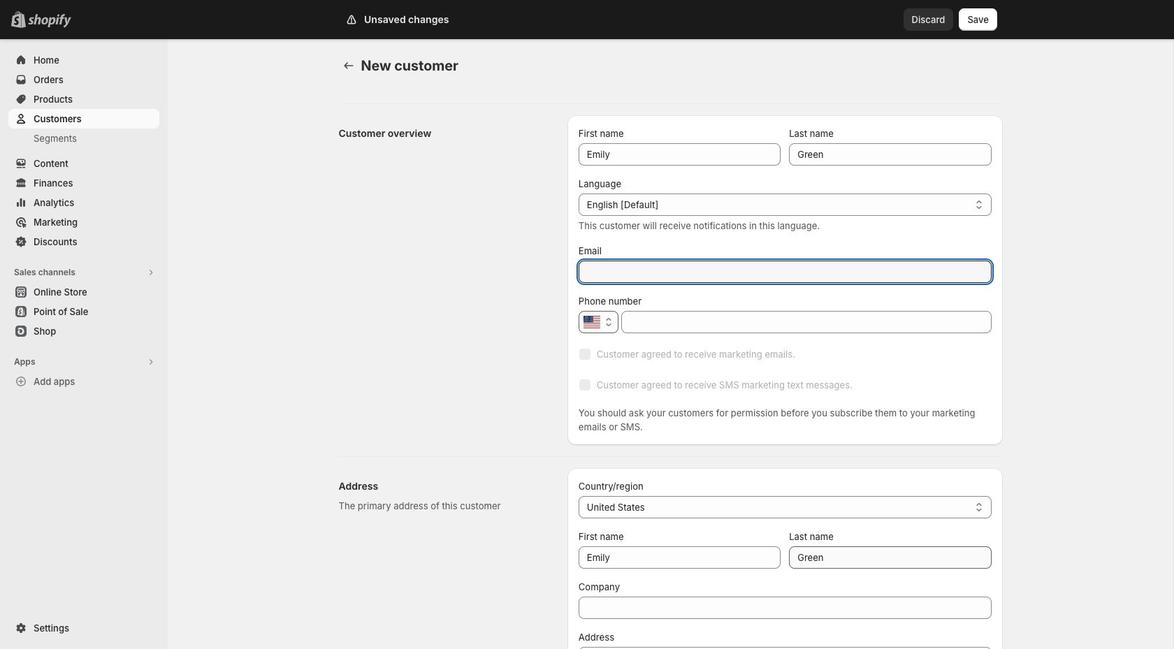 Task type: locate. For each thing, give the bounding box(es) containing it.
None text field
[[621, 311, 992, 333], [789, 547, 992, 569], [621, 311, 992, 333], [789, 547, 992, 569]]

None text field
[[579, 143, 781, 166], [789, 143, 992, 166], [579, 597, 992, 619], [601, 647, 992, 649], [579, 143, 781, 166], [789, 143, 992, 166], [579, 597, 992, 619], [601, 647, 992, 649]]

None email field
[[579, 261, 992, 283]]

shopify image
[[31, 14, 74, 28]]



Task type: vqa. For each thing, say whether or not it's contained in the screenshot.
the bottommost Wallet
no



